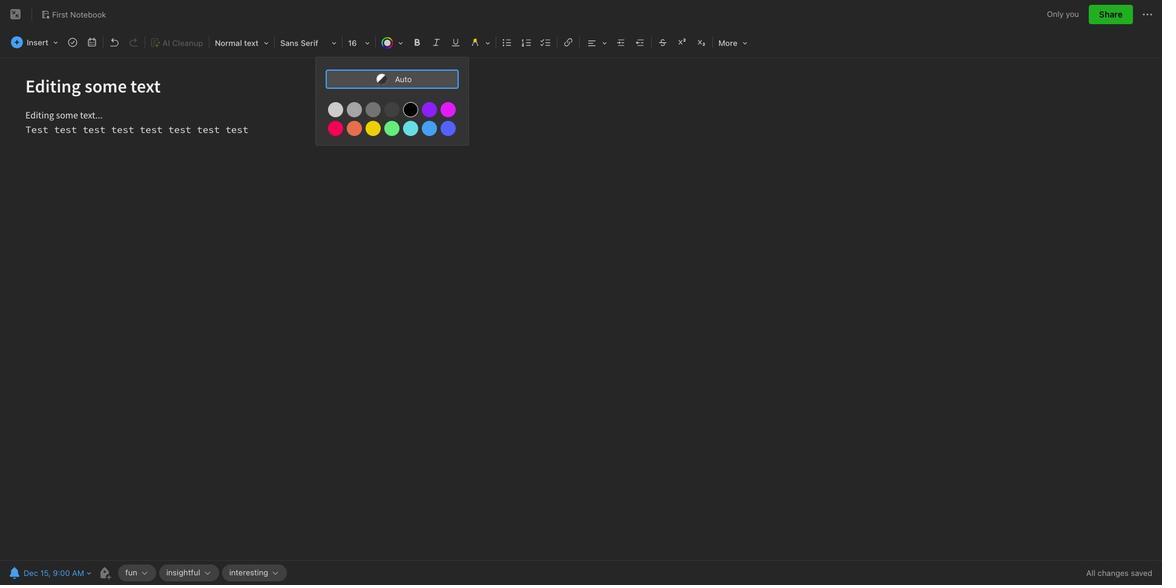 Task type: vqa. For each thing, say whether or not it's contained in the screenshot.
Edit reminder field
yes



Task type: locate. For each thing, give the bounding box(es) containing it.
undo image
[[106, 34, 123, 51]]

share
[[1099, 9, 1123, 19]]

note window element
[[0, 0, 1162, 586]]

normal text
[[215, 38, 259, 48]]

auto button
[[326, 70, 459, 89]]

Heading level field
[[211, 34, 273, 51]]

More actions field
[[1140, 5, 1155, 24]]

Alignment field
[[581, 34, 611, 51]]

insert
[[27, 38, 48, 47]]

sans
[[280, 38, 299, 48]]

changes
[[1098, 569, 1129, 579]]

sans serif
[[280, 38, 318, 48]]

collapse note image
[[8, 7, 23, 22]]

strikethrough image
[[654, 34, 671, 51]]

first notebook button
[[37, 6, 110, 23]]

fun
[[125, 568, 137, 578]]

auto
[[395, 74, 412, 84]]

Note Editor text field
[[0, 58, 1162, 561]]

fun button
[[118, 565, 156, 582]]

am
[[72, 569, 84, 579]]

fun Tag actions field
[[137, 570, 149, 578]]

Font color field
[[377, 34, 407, 51]]

dec
[[24, 569, 38, 579]]

only you
[[1047, 9, 1079, 19]]

task image
[[64, 34, 81, 51]]

text
[[244, 38, 259, 48]]

bulleted list image
[[499, 34, 516, 51]]

subscript image
[[693, 34, 710, 51]]

insightful
[[166, 568, 200, 578]]

notebook
[[70, 9, 106, 19]]

Edit reminder field
[[6, 565, 93, 582]]

Insert field
[[8, 34, 62, 51]]



Task type: describe. For each thing, give the bounding box(es) containing it.
more actions image
[[1140, 7, 1155, 22]]

superscript image
[[674, 34, 691, 51]]

saved
[[1131, 569, 1153, 579]]

16
[[348, 38, 357, 48]]

More field
[[714, 34, 752, 51]]

share button
[[1089, 5, 1133, 24]]

first notebook
[[52, 9, 106, 19]]

interesting
[[229, 568, 268, 578]]

9:00
[[53, 569, 70, 579]]

only
[[1047, 9, 1064, 19]]

Font family field
[[276, 34, 341, 51]]

Font size field
[[344, 34, 374, 51]]

indent image
[[613, 34, 630, 51]]

bold image
[[409, 34, 426, 51]]

insert link image
[[560, 34, 577, 51]]

calendar event image
[[84, 34, 100, 51]]

dec 15, 9:00 am
[[24, 569, 84, 579]]

add tag image
[[98, 567, 112, 581]]

you
[[1066, 9, 1079, 19]]

all
[[1086, 569, 1096, 579]]

underline image
[[447, 34, 464, 51]]

insightful button
[[159, 565, 219, 582]]

italic image
[[428, 34, 445, 51]]

interesting button
[[222, 565, 287, 582]]

all changes saved
[[1086, 569, 1153, 579]]

interesting Tag actions field
[[268, 570, 280, 578]]

checklist image
[[537, 34, 554, 51]]

numbered list image
[[518, 34, 535, 51]]

normal
[[215, 38, 242, 48]]

dec 15, 9:00 am button
[[6, 565, 85, 582]]

serif
[[301, 38, 318, 48]]

first
[[52, 9, 68, 19]]

outdent image
[[632, 34, 649, 51]]

15,
[[40, 569, 51, 579]]

insightful Tag actions field
[[200, 570, 212, 578]]

more
[[718, 38, 738, 48]]

Highlight field
[[465, 34, 495, 51]]



